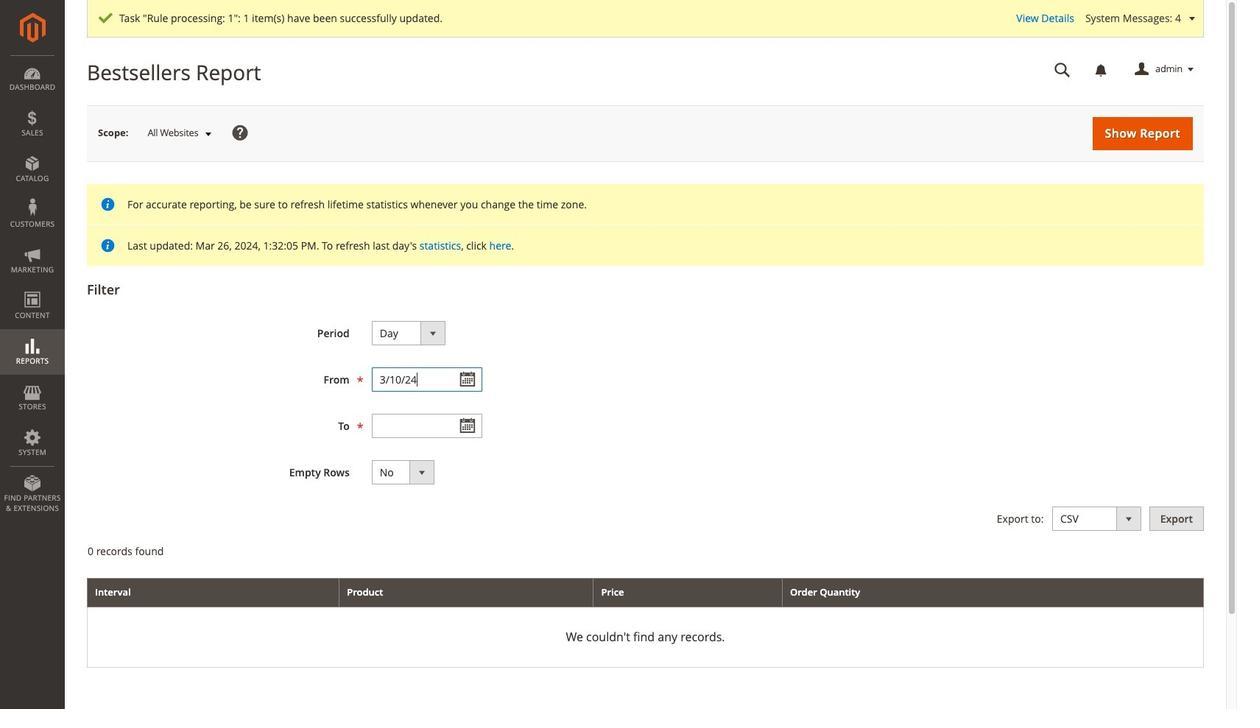 Task type: vqa. For each thing, say whether or not it's contained in the screenshot.
text box
yes



Task type: locate. For each thing, give the bounding box(es) containing it.
None text field
[[372, 414, 482, 438]]

None text field
[[372, 368, 482, 392]]

menu bar
[[0, 55, 65, 521]]

magento admin panel image
[[20, 13, 45, 43]]



